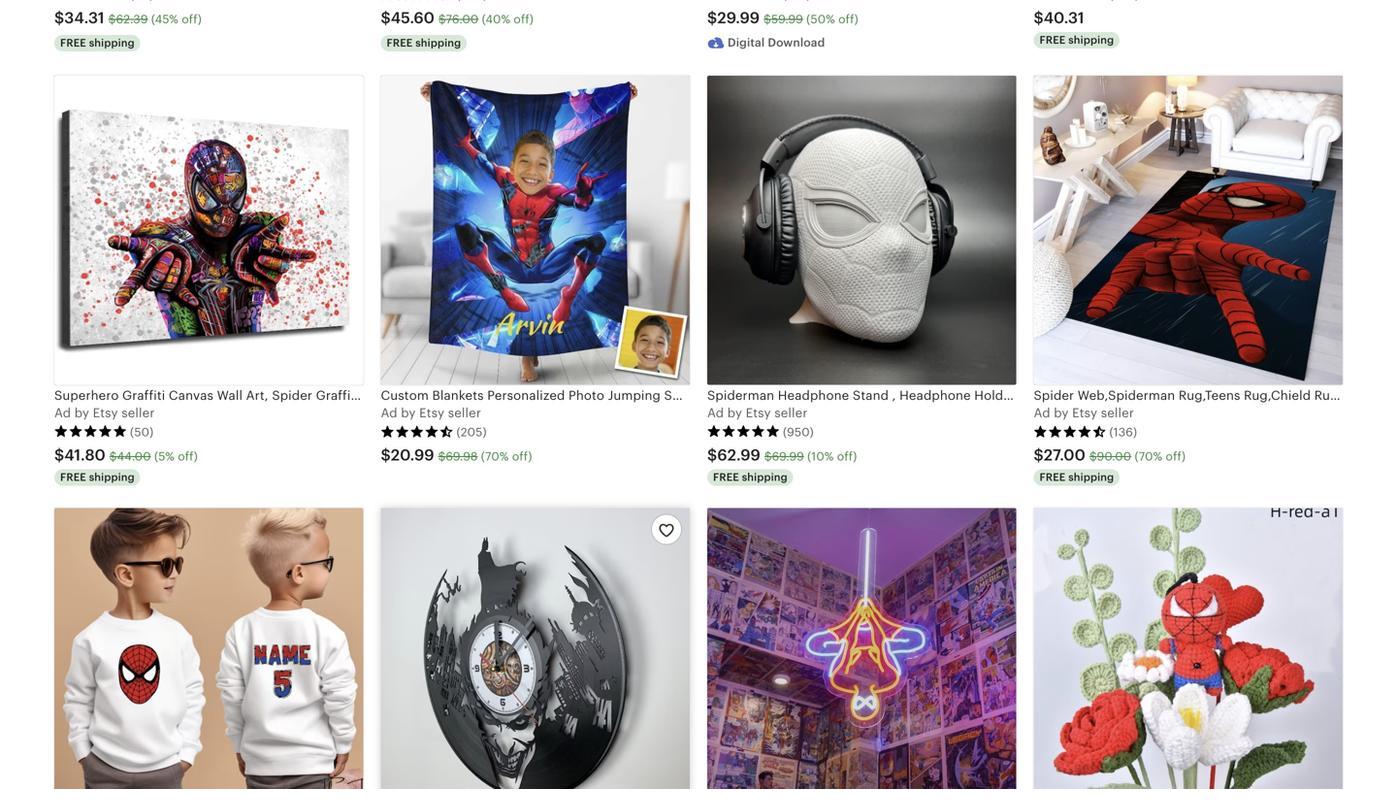 Task type: describe. For each thing, give the bounding box(es) containing it.
shipping down the $ 45.60 $ 76.00 (40% off)
[[416, 37, 461, 49]]

(10%
[[808, 450, 834, 463]]

(70% for 20.99
[[481, 450, 509, 463]]

$ inside $ 40.31 free shipping
[[1034, 9, 1044, 27]]

5 out of 5 stars image up 41.80
[[54, 425, 127, 438]]

b for 62.99
[[728, 406, 736, 420]]

vinyl record wall clock - retro super heroes hero art for man cave, living room or bedroom decor image
[[381, 508, 690, 789]]

free shipping for 45.60
[[387, 37, 461, 49]]

digital download
[[728, 36, 825, 49]]

5 out of 5 stars image up 62.99
[[708, 425, 780, 438]]

29.99
[[718, 9, 760, 27]]

90.00
[[1097, 450, 1132, 463]]

(50)
[[130, 425, 154, 439]]

shipping down '$ 34.31 $ 62.39 (45% off)'
[[89, 37, 135, 49]]

5 out of 5 stars image up '34.31'
[[54, 0, 127, 1]]

off) for 62.99
[[837, 450, 858, 463]]

shipping inside '$ 41.80 $ 44.00 (5% off) free shipping'
[[89, 471, 135, 483]]

spiderman headphone stand , headphone holder , room decor , gaming , office, desktop , paintable bust , 3d printed image
[[708, 76, 1017, 385]]

a for 41.80
[[54, 406, 63, 420]]

seller for 62.99
[[775, 406, 808, 420]]

(136)
[[1110, 425, 1138, 439]]

4.5 out of 5 stars image up 45.60
[[381, 0, 454, 1]]

seller for 27.00
[[1101, 406, 1135, 420]]

b for 41.80
[[74, 406, 83, 420]]

etsy inside custom blankets personalized photo jumping spider boy spinning blanket a d b y etsy seller
[[419, 406, 445, 420]]

personalized
[[487, 388, 565, 403]]

custom blankets personalized photo jumping spider boy spinning blanket image
[[381, 76, 690, 385]]

45.60
[[391, 9, 435, 27]]

62.99
[[718, 446, 761, 464]]

custom blankets personalized photo jumping spider boy spinning blanket a d b y etsy seller
[[381, 388, 838, 420]]

boy
[[708, 388, 731, 403]]

y for 41.80
[[82, 406, 89, 420]]

d for 62.99
[[716, 406, 724, 420]]

62.39
[[116, 13, 148, 26]]

d inside custom blankets personalized photo jumping spider boy spinning blanket a d b y etsy seller
[[389, 406, 398, 420]]

seller for 41.80
[[122, 406, 155, 420]]

custom
[[381, 388, 429, 403]]

4.5 out of 5 stars image for 27.00
[[1034, 425, 1107, 438]]

69.98
[[446, 450, 478, 463]]

(70% for 27.00
[[1135, 450, 1163, 463]]

b for 27.00
[[1054, 406, 1063, 420]]

$ 62.99 $ 69.99 (10% off) free shipping
[[708, 446, 858, 483]]

a d b y etsy seller for 27.00
[[1034, 406, 1135, 420]]

off) for 20.99
[[512, 450, 532, 463]]

shipping inside $ 40.31 free shipping
[[1069, 34, 1115, 46]]

$ 27.00 $ 90.00 (70% off) free shipping
[[1034, 446, 1186, 483]]

59.99
[[772, 13, 804, 26]]

$ 45.60 $ 76.00 (40% off)
[[381, 9, 534, 27]]

shipping inside $ 62.99 $ 69.99 (10% off) free shipping
[[742, 471, 788, 483]]

(45%
[[151, 13, 179, 26]]

blankets
[[432, 388, 484, 403]]

off) for 27.00
[[1166, 450, 1186, 463]]

etsy for 41.80
[[93, 406, 118, 420]]

spinning
[[735, 388, 790, 403]]

seller inside custom blankets personalized photo jumping spider boy spinning blanket a d b y etsy seller
[[448, 406, 481, 420]]

off) for 45.60
[[514, 13, 534, 26]]

20.99
[[391, 446, 435, 464]]

free inside $ 62.99 $ 69.99 (10% off) free shipping
[[713, 471, 740, 483]]

5 out of 5 stars image up 40.31
[[1034, 0, 1107, 1]]

off) for 29.99
[[839, 13, 859, 26]]



Task type: vqa. For each thing, say whether or not it's contained in the screenshot.
seller corresponding to 27.00
yes



Task type: locate. For each thing, give the bounding box(es) containing it.
(70% inside $ 20.99 $ 69.98 (70% off)
[[481, 450, 509, 463]]

4 b from the left
[[1054, 406, 1063, 420]]

off)
[[182, 13, 202, 26], [514, 13, 534, 26], [839, 13, 859, 26], [178, 450, 198, 463], [512, 450, 532, 463], [837, 450, 858, 463], [1166, 450, 1186, 463]]

free down 62.99
[[713, 471, 740, 483]]

34.31
[[64, 9, 105, 27]]

off) inside $ 20.99 $ 69.98 (70% off)
[[512, 450, 532, 463]]

off) right (45%
[[182, 13, 202, 26]]

d for 41.80
[[63, 406, 71, 420]]

b down boy at the right
[[728, 406, 736, 420]]

off) right 69.98
[[512, 450, 532, 463]]

b up 41.80
[[74, 406, 83, 420]]

1 horizontal spatial a d b y etsy seller
[[708, 406, 808, 420]]

$ 40.31 free shipping
[[1034, 9, 1115, 46]]

y for 27.00
[[1062, 406, 1069, 420]]

4 a from the left
[[1034, 406, 1043, 420]]

off) inside '$ 41.80 $ 44.00 (5% off) free shipping'
[[178, 450, 198, 463]]

d up 27.00
[[1043, 406, 1051, 420]]

off) inside $ 62.99 $ 69.99 (10% off) free shipping
[[837, 450, 858, 463]]

76.00
[[446, 13, 479, 26]]

d
[[63, 406, 71, 420], [389, 406, 398, 420], [716, 406, 724, 420], [1043, 406, 1051, 420]]

4.5 out of 5 stars image up 27.00
[[1034, 425, 1107, 438]]

free down 41.80
[[60, 471, 86, 483]]

off) inside '$ 34.31 $ 62.39 (45% off)'
[[182, 13, 202, 26]]

0 horizontal spatial free shipping
[[60, 37, 135, 49]]

free
[[1040, 34, 1066, 46], [60, 37, 86, 49], [387, 37, 413, 49], [60, 471, 86, 483], [713, 471, 740, 483], [1040, 471, 1066, 483]]

(205)
[[457, 425, 487, 439]]

2 (70% from the left
[[1135, 450, 1163, 463]]

free down 45.60
[[387, 37, 413, 49]]

$ 34.31 $ 62.39 (45% off)
[[54, 9, 202, 27]]

spider web,spiderman rug,teens rug,chield rug,avengers rug,spiderman,cools rug,fantastic rug,kids room rug,area rug,boy room rug,sport decor image
[[1034, 76, 1343, 385]]

off) right '(50%'
[[839, 13, 859, 26]]

shipping inside $ 27.00 $ 90.00 (70% off) free shipping
[[1069, 471, 1115, 483]]

41.80
[[64, 446, 106, 464]]

0 horizontal spatial a d b y etsy seller
[[54, 406, 155, 420]]

1 seller from the left
[[122, 406, 155, 420]]

free down '34.31'
[[60, 37, 86, 49]]

1 etsy from the left
[[93, 406, 118, 420]]

a d b y etsy seller for 41.80
[[54, 406, 155, 420]]

$ inside $ 29.99 $ 59.99 (50% off)
[[764, 13, 772, 26]]

etsy
[[93, 406, 118, 420], [419, 406, 445, 420], [746, 406, 771, 420], [1073, 406, 1098, 420]]

y
[[82, 406, 89, 420], [409, 406, 416, 420], [736, 406, 743, 420], [1062, 406, 1069, 420]]

off) right 90.00
[[1166, 450, 1186, 463]]

1 y from the left
[[82, 406, 89, 420]]

free down 27.00
[[1040, 471, 1066, 483]]

a up $ 27.00 $ 90.00 (70% off) free shipping
[[1034, 406, 1043, 420]]

spider
[[664, 388, 705, 403]]

off) for 34.31
[[182, 13, 202, 26]]

(70% right 90.00
[[1135, 450, 1163, 463]]

seller up (136)
[[1101, 406, 1135, 420]]

y up 41.80
[[82, 406, 89, 420]]

$
[[54, 9, 64, 27], [381, 9, 391, 27], [708, 9, 718, 27], [1034, 9, 1044, 27], [108, 13, 116, 26], [439, 13, 446, 26], [764, 13, 772, 26], [54, 446, 64, 464], [381, 446, 391, 464], [708, 446, 718, 464], [1034, 446, 1044, 464], [109, 450, 117, 463], [438, 450, 446, 463], [765, 450, 772, 463], [1090, 450, 1097, 463]]

2 a from the left
[[381, 406, 390, 420]]

shipping down 40.31
[[1069, 34, 1115, 46]]

d down boy at the right
[[716, 406, 724, 420]]

(50%
[[807, 13, 836, 26]]

d down custom
[[389, 406, 398, 420]]

2 a d b y etsy seller from the left
[[708, 406, 808, 420]]

off) inside $ 29.99 $ 59.99 (50% off)
[[839, 13, 859, 26]]

b inside custom blankets personalized photo jumping spider boy spinning blanket a d b y etsy seller
[[401, 406, 409, 420]]

y up 27.00
[[1062, 406, 1069, 420]]

$ 29.99 $ 59.99 (50% off)
[[708, 9, 859, 27]]

3 b from the left
[[728, 406, 736, 420]]

shipping
[[1069, 34, 1115, 46], [89, 37, 135, 49], [416, 37, 461, 49], [89, 471, 135, 483], [742, 471, 788, 483], [1069, 471, 1115, 483]]

etsy for 27.00
[[1073, 406, 1098, 420]]

4.5 out of 5 stars image up 20.99
[[381, 425, 454, 438]]

1 b from the left
[[74, 406, 83, 420]]

40.31
[[1044, 9, 1085, 27]]

$ inside $ 20.99 $ 69.98 (70% off)
[[438, 450, 446, 463]]

69.99
[[772, 450, 805, 463]]

1 (70% from the left
[[481, 450, 509, 463]]

2 d from the left
[[389, 406, 398, 420]]

3 y from the left
[[736, 406, 743, 420]]

$ inside '$ 34.31 $ 62.39 (45% off)'
[[108, 13, 116, 26]]

off) for 41.80
[[178, 450, 198, 463]]

d up 41.80
[[63, 406, 71, 420]]

handmade the avengers crochet doll bouquet for birthday gift, knitted rose&tulip flowers for wife, boyfriend, ship from newyork in 2 days image
[[1034, 508, 1343, 789]]

free down 40.31
[[1040, 34, 1066, 46]]

etsy for 62.99
[[746, 406, 771, 420]]

y down custom
[[409, 406, 416, 420]]

off) inside the $ 45.60 $ 76.00 (40% off)
[[514, 13, 534, 26]]

seller up (950)
[[775, 406, 808, 420]]

2 y from the left
[[409, 406, 416, 420]]

a d b y etsy seller up (50)
[[54, 406, 155, 420]]

etsy down spinning
[[746, 406, 771, 420]]

spiderman neon sign wall art nursery spiderman neon superhero décor kids room wall art spiderman gifts neon art avengers art gift for him image
[[708, 508, 1017, 789]]

shipping down the 69.99
[[742, 471, 788, 483]]

2 free shipping from the left
[[387, 37, 461, 49]]

free shipping down 45.60
[[387, 37, 461, 49]]

a d b y etsy seller for 62.99
[[708, 406, 808, 420]]

free inside '$ 41.80 $ 44.00 (5% off) free shipping'
[[60, 471, 86, 483]]

free inside $ 40.31 free shipping
[[1040, 34, 1066, 46]]

(70% inside $ 27.00 $ 90.00 (70% off) free shipping
[[1135, 450, 1163, 463]]

shipping down 44.00
[[89, 471, 135, 483]]

(5%
[[154, 450, 175, 463]]

a for 27.00
[[1034, 406, 1043, 420]]

1 horizontal spatial (70%
[[1135, 450, 1163, 463]]

b
[[74, 406, 83, 420], [401, 406, 409, 420], [728, 406, 736, 420], [1054, 406, 1063, 420]]

a d b y etsy seller down spinning
[[708, 406, 808, 420]]

4 y from the left
[[1062, 406, 1069, 420]]

1 a from the left
[[54, 406, 63, 420]]

off) right (40%
[[514, 13, 534, 26]]

2 seller from the left
[[448, 406, 481, 420]]

1 a d b y etsy seller from the left
[[54, 406, 155, 420]]

(70%
[[481, 450, 509, 463], [1135, 450, 1163, 463]]

5 out of 5 stars image
[[54, 0, 127, 1], [708, 0, 780, 1], [1034, 0, 1107, 1], [54, 425, 127, 438], [708, 425, 780, 438]]

a
[[54, 406, 63, 420], [381, 406, 390, 420], [708, 406, 716, 420], [1034, 406, 1043, 420]]

etsy up 27.00
[[1073, 406, 1098, 420]]

2 horizontal spatial a d b y etsy seller
[[1034, 406, 1135, 420]]

a d b y etsy seller up (136)
[[1034, 406, 1135, 420]]

3 d from the left
[[716, 406, 724, 420]]

a down custom
[[381, 406, 390, 420]]

seller down blankets
[[448, 406, 481, 420]]

$ 41.80 $ 44.00 (5% off) free shipping
[[54, 446, 198, 483]]

4 d from the left
[[1043, 406, 1051, 420]]

etsy down blankets
[[419, 406, 445, 420]]

photo
[[569, 388, 605, 403]]

$ inside the $ 45.60 $ 76.00 (40% off)
[[439, 13, 446, 26]]

a inside custom blankets personalized photo jumping spider boy spinning blanket a d b y etsy seller
[[381, 406, 390, 420]]

free shipping
[[60, 37, 135, 49], [387, 37, 461, 49]]

3 a from the left
[[708, 406, 716, 420]]

2 b from the left
[[401, 406, 409, 420]]

0 horizontal spatial (70%
[[481, 450, 509, 463]]

superhero graffiti canvas wall art, spider graffiti canvas and poster print, best gift for friends and kids image
[[54, 76, 364, 385]]

5 out of 5 stars image up 29.99
[[708, 0, 780, 1]]

seller
[[122, 406, 155, 420], [448, 406, 481, 420], [775, 406, 808, 420], [1101, 406, 1135, 420]]

free shipping for 34.31
[[60, 37, 135, 49]]

digital
[[728, 36, 765, 49]]

$ 20.99 $ 69.98 (70% off)
[[381, 446, 532, 464]]

44.00
[[117, 450, 151, 463]]

4 etsy from the left
[[1073, 406, 1098, 420]]

off) right (5%
[[178, 450, 198, 463]]

free shipping down '34.31'
[[60, 37, 135, 49]]

4 seller from the left
[[1101, 406, 1135, 420]]

1 horizontal spatial free shipping
[[387, 37, 461, 49]]

y down spinning
[[736, 406, 743, 420]]

off) right (10%
[[837, 450, 858, 463]]

off) inside $ 27.00 $ 90.00 (70% off) free shipping
[[1166, 450, 1186, 463]]

2 etsy from the left
[[419, 406, 445, 420]]

3 etsy from the left
[[746, 406, 771, 420]]

seller up (50)
[[122, 406, 155, 420]]

1 free shipping from the left
[[60, 37, 135, 49]]

free inside $ 27.00 $ 90.00 (70% off) free shipping
[[1040, 471, 1066, 483]]

b up 27.00
[[1054, 406, 1063, 420]]

etsy up 41.80
[[93, 406, 118, 420]]

(40%
[[482, 13, 511, 26]]

y for 62.99
[[736, 406, 743, 420]]

a up '$ 41.80 $ 44.00 (5% off) free shipping' at the bottom left
[[54, 406, 63, 420]]

1 d from the left
[[63, 406, 71, 420]]

shipping down 90.00
[[1069, 471, 1115, 483]]

a down boy at the right
[[708, 406, 716, 420]]

a d b y etsy seller
[[54, 406, 155, 420], [708, 406, 808, 420], [1034, 406, 1135, 420]]

custom spiderman sweatshirt, spider boy hoodie, birthday spiderman sweater, birthday boy gift, birthday age, gift for boy, personalized gift image
[[54, 508, 364, 789]]

27.00
[[1044, 446, 1086, 464]]

(950)
[[783, 425, 814, 439]]

d for 27.00
[[1043, 406, 1051, 420]]

download
[[768, 36, 825, 49]]

b down custom
[[401, 406, 409, 420]]

y inside custom blankets personalized photo jumping spider boy spinning blanket a d b y etsy seller
[[409, 406, 416, 420]]

3 a d b y etsy seller from the left
[[1034, 406, 1135, 420]]

jumping
[[608, 388, 661, 403]]

a for 62.99
[[708, 406, 716, 420]]

4.5 out of 5 stars image for 20.99
[[381, 425, 454, 438]]

4.5 out of 5 stars image
[[381, 0, 454, 1], [381, 425, 454, 438], [1034, 425, 1107, 438]]

(70% right 69.98
[[481, 450, 509, 463]]

blanket
[[793, 388, 838, 403]]

3 seller from the left
[[775, 406, 808, 420]]



